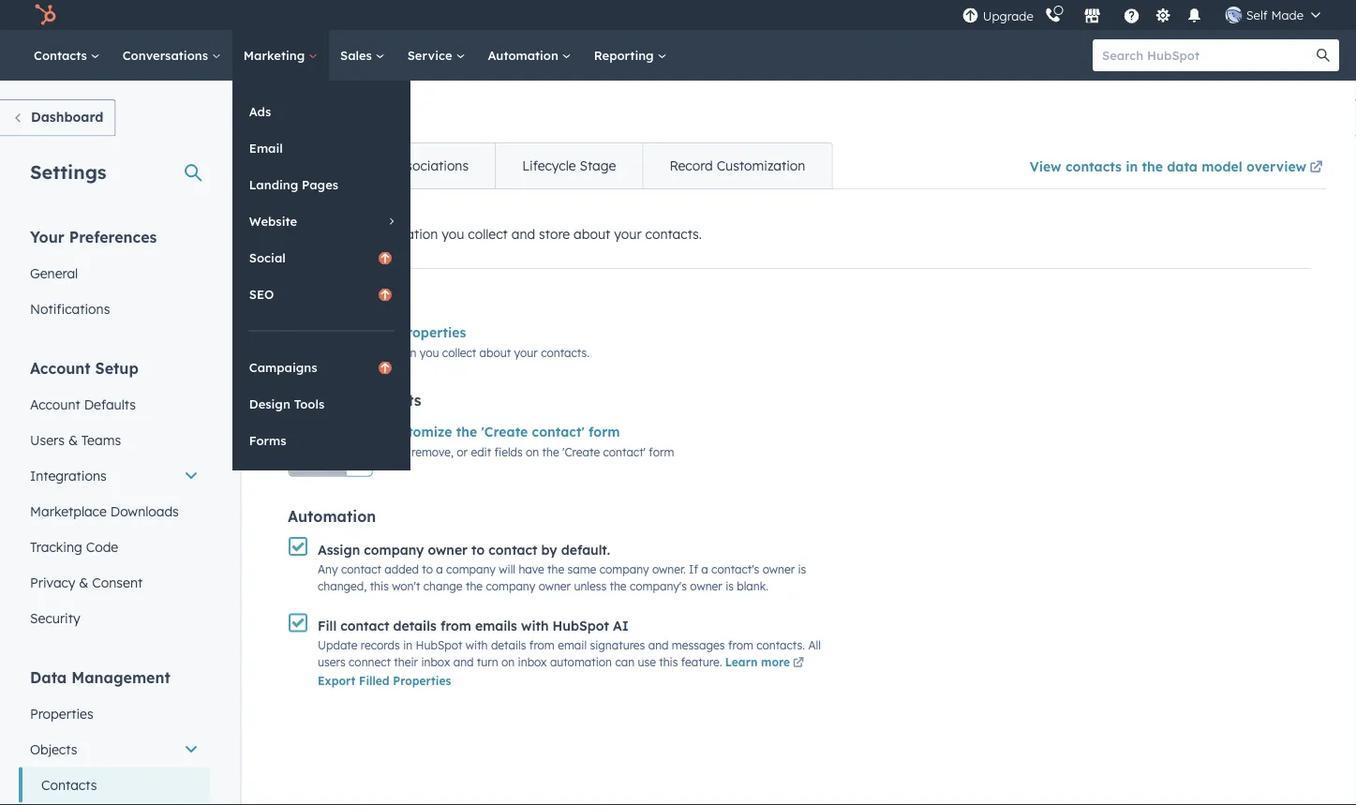 Task type: vqa. For each thing, say whether or not it's contained in the screenshot.
the topmost contact'
yes



Task type: locate. For each thing, give the bounding box(es) containing it.
you inside manage contact properties manage the information you collect about your contacts.
[[420, 345, 439, 360]]

a up the change
[[436, 562, 443, 576]]

0 horizontal spatial you
[[420, 345, 439, 360]]

inbox
[[421, 655, 450, 670], [518, 655, 547, 670]]

all
[[809, 639, 821, 653]]

fields
[[495, 445, 523, 459]]

contact inside manage contact properties manage the information you collect about your contacts.
[[345, 324, 394, 341]]

blank.
[[737, 579, 769, 593]]

1 vertical spatial contacts
[[273, 99, 368, 128]]

0 horizontal spatial in
[[403, 639, 413, 653]]

0 vertical spatial account
[[30, 359, 91, 377]]

on right fields
[[526, 445, 539, 459]]

0 vertical spatial this
[[370, 579, 389, 593]]

data
[[30, 668, 67, 687]]

settings image
[[1155, 8, 1172, 25]]

0 vertical spatial contact'
[[532, 424, 585, 440]]

social link
[[232, 240, 410, 276]]

2 vertical spatial and
[[453, 655, 474, 670]]

lifecycle stage link
[[495, 143, 643, 188]]

contacts inside 'data management' element
[[41, 777, 97, 793]]

the down "manage contact properties" link
[[334, 345, 351, 360]]

contacts link down hubspot link
[[23, 30, 111, 81]]

contacts
[[1066, 158, 1122, 174], [357, 391, 422, 410]]

0 vertical spatial &
[[68, 432, 78, 448]]

1 vertical spatial this
[[659, 655, 678, 670]]

in inside view contacts in the data model overview link
[[1126, 158, 1138, 174]]

contacts up email link
[[273, 99, 368, 128]]

contacts down hubspot link
[[34, 47, 91, 63]]

'create up fields
[[481, 424, 528, 440]]

0 vertical spatial details
[[393, 618, 437, 634]]

link opens in a new window image inside learn more link
[[793, 658, 804, 670]]

this inside update records in hubspot with details from email signatures and messages from contacts. all users connect their inbox and turn on inbox automation can use this feature.
[[659, 655, 678, 670]]

from left the emails
[[441, 618, 471, 634]]

by
[[542, 541, 557, 558]]

'create right fields
[[563, 445, 600, 459]]

1 horizontal spatial properties
[[393, 674, 451, 688]]

settings link
[[1152, 5, 1175, 25]]

1 vertical spatial hubspot
[[416, 639, 463, 653]]

1 horizontal spatial details
[[491, 639, 526, 653]]

properties
[[398, 324, 466, 341]]

your preferences element
[[19, 226, 210, 327]]

0 horizontal spatial hubspot
[[416, 639, 463, 653]]

to
[[472, 541, 485, 558], [422, 562, 433, 576]]

1 vertical spatial manage
[[288, 324, 341, 341]]

your
[[614, 226, 642, 242], [514, 345, 538, 360]]

navigation
[[273, 143, 833, 189]]

0 vertical spatial information
[[366, 226, 438, 242]]

contact up changed,
[[341, 562, 382, 576]]

1 vertical spatial contacts
[[357, 391, 422, 410]]

connect
[[349, 655, 391, 670]]

form
[[589, 424, 620, 440], [649, 445, 674, 459]]

0 vertical spatial contacts
[[34, 47, 91, 63]]

1 vertical spatial &
[[79, 574, 88, 591]]

1 vertical spatial with
[[466, 639, 488, 653]]

& right users
[[68, 432, 78, 448]]

upgrade image
[[963, 8, 979, 25]]

0 vertical spatial is
[[798, 562, 807, 576]]

with up turn
[[466, 639, 488, 653]]

defaults
[[84, 396, 136, 413]]

on
[[526, 445, 539, 459], [502, 655, 515, 670]]

privacy
[[30, 574, 75, 591]]

collect inside manage contact properties manage the information you collect about your contacts.
[[442, 345, 476, 360]]

properties
[[393, 674, 451, 688], [30, 705, 93, 722]]

contacts for creating
[[357, 391, 422, 410]]

you down properties
[[420, 345, 439, 360]]

1 horizontal spatial your
[[614, 226, 642, 242]]

2 vertical spatial manage
[[288, 345, 331, 360]]

link opens in a new window image
[[1310, 157, 1323, 179]]

your inside manage contact properties manage the information you collect about your contacts.
[[514, 345, 538, 360]]

edit
[[471, 445, 491, 459]]

notifications image
[[1187, 8, 1203, 25]]

1 vertical spatial to
[[422, 562, 433, 576]]

1 vertical spatial information
[[355, 345, 417, 360]]

menu
[[961, 0, 1334, 30]]

2 manage from the top
[[288, 324, 341, 341]]

contacts
[[34, 47, 91, 63], [273, 99, 368, 128], [41, 777, 97, 793]]

owner up blank.
[[763, 562, 795, 576]]

0 vertical spatial hubspot
[[553, 618, 609, 634]]

and left store
[[512, 226, 535, 242]]

with inside update records in hubspot with details from email signatures and messages from contacts. all users connect their inbox and turn on inbox automation can use this feature.
[[466, 639, 488, 653]]

company
[[364, 541, 424, 558], [446, 562, 496, 576], [600, 562, 649, 576], [486, 579, 536, 593]]

forms
[[249, 433, 286, 448]]

in inside update records in hubspot with details from email signatures and messages from contacts. all users connect their inbox and turn on inbox automation can use this feature.
[[403, 639, 413, 653]]

1 vertical spatial contact'
[[603, 445, 646, 459]]

conversations link
[[111, 30, 232, 81]]

1 horizontal spatial you
[[442, 226, 464, 242]]

account up account defaults
[[30, 359, 91, 377]]

1 vertical spatial details
[[491, 639, 526, 653]]

on inside customize the 'create contact' form add, remove, or edit fields on the 'create contact' form
[[526, 445, 539, 459]]

&
[[68, 432, 78, 448], [79, 574, 88, 591]]

ai
[[613, 618, 629, 634]]

link opens in a new window image inside view contacts in the data model overview link
[[1310, 161, 1323, 174]]

in
[[1126, 158, 1138, 174], [403, 639, 413, 653]]

about right store
[[574, 226, 611, 242]]

2 horizontal spatial from
[[728, 639, 754, 653]]

1 vertical spatial about
[[480, 345, 511, 360]]

integrations button
[[19, 458, 210, 494]]

1 horizontal spatial contacts
[[1066, 158, 1122, 174]]

owner
[[428, 541, 468, 558], [763, 562, 795, 576], [539, 579, 571, 593], [690, 579, 723, 593]]

1 horizontal spatial hubspot
[[553, 618, 609, 634]]

company up 'company's'
[[600, 562, 649, 576]]

default.
[[561, 541, 610, 558]]

in up 'their'
[[403, 639, 413, 653]]

1 horizontal spatial from
[[530, 639, 555, 653]]

collect down properties
[[442, 345, 476, 360]]

in left the data
[[1126, 158, 1138, 174]]

contacts. inside manage contact properties manage the information you collect about your contacts.
[[541, 345, 590, 360]]

manage down landing pages link
[[288, 226, 339, 242]]

this inside assign company owner to contact by default. any contact added to a company will have the same company owner. if a contact's owner is changed, this won't change the company owner unless the company's owner is blank.
[[370, 579, 389, 593]]

1 horizontal spatial form
[[649, 445, 674, 459]]

users
[[318, 655, 346, 670]]

a right if at the right of page
[[702, 562, 709, 576]]

company down 'will'
[[486, 579, 536, 593]]

1 horizontal spatial is
[[798, 562, 807, 576]]

1 horizontal spatial inbox
[[518, 655, 547, 670]]

0 vertical spatial manage
[[288, 226, 339, 242]]

& right privacy
[[79, 574, 88, 591]]

campaigns link
[[232, 350, 410, 385]]

to up the change
[[422, 562, 433, 576]]

0 vertical spatial properties
[[393, 674, 451, 688]]

1 horizontal spatial this
[[659, 655, 678, 670]]

0 horizontal spatial form
[[589, 424, 620, 440]]

to left by
[[472, 541, 485, 558]]

automation link
[[477, 30, 583, 81]]

contact up records on the bottom left of the page
[[341, 618, 389, 634]]

details inside update records in hubspot with details from email signatures and messages from contacts. all users connect their inbox and turn on inbox automation can use this feature.
[[491, 639, 526, 653]]

0 vertical spatial and
[[512, 226, 535, 242]]

0 horizontal spatial inbox
[[421, 655, 450, 670]]

contacts.
[[646, 226, 702, 242], [541, 345, 590, 360], [757, 639, 805, 653]]

1 horizontal spatial &
[[79, 574, 88, 591]]

manage for manage contact properties manage the information you collect about your contacts.
[[288, 324, 341, 341]]

1 vertical spatial form
[[649, 445, 674, 459]]

your up customize the 'create contact' form link
[[514, 345, 538, 360]]

marketplaces image
[[1084, 8, 1101, 25]]

inbox right 'their'
[[421, 655, 450, 670]]

0 vertical spatial in
[[1126, 158, 1138, 174]]

owner down if at the right of page
[[690, 579, 723, 593]]

0 horizontal spatial this
[[370, 579, 389, 593]]

1 manage from the top
[[288, 226, 339, 242]]

0 horizontal spatial contacts.
[[541, 345, 590, 360]]

and up use
[[648, 639, 669, 653]]

2 vertical spatial contacts.
[[757, 639, 805, 653]]

and
[[512, 226, 535, 242], [648, 639, 669, 653], [453, 655, 474, 670]]

ruby anderson image
[[1226, 7, 1243, 23]]

conversations
[[123, 47, 212, 63]]

1 horizontal spatial in
[[1126, 158, 1138, 174]]

1 vertical spatial properties
[[30, 705, 93, 722]]

1 horizontal spatial contact'
[[603, 445, 646, 459]]

this right use
[[659, 655, 678, 670]]

search button
[[1308, 39, 1340, 71]]

contact's
[[712, 562, 760, 576]]

1 vertical spatial 'create
[[563, 445, 600, 459]]

manage up creating
[[288, 345, 331, 360]]

is down contact's
[[726, 579, 734, 593]]

with
[[521, 618, 549, 634], [466, 639, 488, 653]]

data
[[1167, 158, 1198, 174]]

automation right service link
[[488, 47, 562, 63]]

tools
[[294, 396, 325, 412]]

0 horizontal spatial a
[[436, 562, 443, 576]]

1 vertical spatial in
[[403, 639, 413, 653]]

from up "learn"
[[728, 639, 754, 653]]

manage contact properties link
[[288, 324, 466, 341]]

1 vertical spatial account
[[30, 396, 80, 413]]

signatures
[[590, 639, 645, 653]]

manage up "campaigns" link
[[288, 324, 341, 341]]

is
[[798, 562, 807, 576], [726, 579, 734, 593]]

consent
[[92, 574, 143, 591]]

1 account from the top
[[30, 359, 91, 377]]

0 horizontal spatial 'create
[[481, 424, 528, 440]]

the
[[1142, 158, 1163, 174], [342, 226, 362, 242], [334, 345, 351, 360], [456, 424, 477, 440], [542, 445, 559, 459], [548, 562, 564, 576], [466, 579, 483, 593], [610, 579, 627, 593]]

2 account from the top
[[30, 396, 80, 413]]

remove,
[[412, 445, 454, 459]]

0 vertical spatial your
[[614, 226, 642, 242]]

1 vertical spatial and
[[648, 639, 669, 653]]

marketing menu
[[232, 81, 410, 471]]

0 horizontal spatial contacts
[[357, 391, 422, 410]]

email
[[558, 639, 587, 653]]

this left "won't"
[[370, 579, 389, 593]]

hubspot up 'their'
[[416, 639, 463, 653]]

help button
[[1116, 0, 1148, 30]]

2 vertical spatial contacts
[[41, 777, 97, 793]]

won't
[[392, 579, 420, 593]]

update
[[318, 639, 358, 653]]

inbox right turn
[[518, 655, 547, 670]]

automation up assign
[[288, 507, 376, 526]]

company up the added
[[364, 541, 424, 558]]

link opens in a new window image
[[1310, 161, 1323, 174], [793, 655, 804, 672], [793, 658, 804, 670]]

properties up objects
[[30, 705, 93, 722]]

0 horizontal spatial properties
[[30, 705, 93, 722]]

information down "manage contact properties" link
[[355, 345, 417, 360]]

0 horizontal spatial your
[[514, 345, 538, 360]]

website
[[249, 213, 297, 229]]

website link
[[232, 203, 410, 239]]

properties down 'their'
[[393, 674, 451, 688]]

dashboard link
[[0, 99, 116, 136]]

details down the emails
[[491, 639, 526, 653]]

2 inbox from the left
[[518, 655, 547, 670]]

account up users
[[30, 396, 80, 413]]

record
[[670, 158, 713, 174]]

on right turn
[[502, 655, 515, 670]]

0 vertical spatial to
[[472, 541, 485, 558]]

contacts for view
[[1066, 158, 1122, 174]]

hubspot image
[[34, 4, 56, 26]]

records
[[361, 639, 400, 653]]

your right store
[[614, 226, 642, 242]]

notifications
[[30, 300, 110, 317]]

upgrade
[[983, 8, 1034, 24]]

1 vertical spatial your
[[514, 345, 538, 360]]

collect left store
[[468, 226, 508, 242]]

contact up "campaigns" link
[[345, 324, 394, 341]]

hubspot up the email
[[553, 618, 609, 634]]

0 horizontal spatial on
[[502, 655, 515, 670]]

1 vertical spatial collect
[[442, 345, 476, 360]]

1 horizontal spatial on
[[526, 445, 539, 459]]

and left turn
[[453, 655, 474, 670]]

contacts up customize
[[357, 391, 422, 410]]

1 vertical spatial on
[[502, 655, 515, 670]]

hubspot link
[[23, 4, 70, 26]]

link opens in a new window image for view contacts in the data model overview
[[1310, 161, 1323, 174]]

view
[[1030, 158, 1062, 174]]

with right the emails
[[521, 618, 549, 634]]

sales link
[[329, 30, 396, 81]]

the left the data
[[1142, 158, 1163, 174]]

0 horizontal spatial automation
[[288, 507, 376, 526]]

contacts down objects
[[41, 777, 97, 793]]

details up 'their'
[[393, 618, 437, 634]]

the inside manage contact properties manage the information you collect about your contacts.
[[334, 345, 351, 360]]

contacts link down objects
[[19, 767, 210, 803]]

0 vertical spatial contacts
[[1066, 158, 1122, 174]]

from
[[441, 618, 471, 634], [530, 639, 555, 653], [728, 639, 754, 653]]

about up customize the 'create contact' form link
[[480, 345, 511, 360]]

navigation containing associations
[[273, 143, 833, 189]]

1 vertical spatial you
[[420, 345, 439, 360]]

learn more
[[725, 655, 790, 670]]

marketplace
[[30, 503, 107, 519]]

1 horizontal spatial 'create
[[563, 445, 600, 459]]

0 horizontal spatial &
[[68, 432, 78, 448]]

objects
[[30, 741, 77, 758]]

1 horizontal spatial a
[[702, 562, 709, 576]]

2 horizontal spatial contacts.
[[757, 639, 805, 653]]

fill
[[318, 618, 337, 634]]

security link
[[19, 600, 210, 636]]

you down 'associations' link on the top left of page
[[442, 226, 464, 242]]

Search HubSpot search field
[[1093, 39, 1323, 71]]

contacts right view
[[1066, 158, 1122, 174]]

1 vertical spatial is
[[726, 579, 734, 593]]

information down 'associations' link on the top left of page
[[366, 226, 438, 242]]

'create
[[481, 424, 528, 440], [563, 445, 600, 459]]

0 horizontal spatial with
[[466, 639, 488, 653]]

filled
[[359, 674, 390, 688]]

is right contact's
[[798, 562, 807, 576]]

account for account setup
[[30, 359, 91, 377]]

0 horizontal spatial about
[[480, 345, 511, 360]]

users
[[30, 432, 65, 448]]

1 vertical spatial contacts.
[[541, 345, 590, 360]]

on inside update records in hubspot with details from email signatures and messages from contacts. all users connect their inbox and turn on inbox automation can use this feature.
[[502, 655, 515, 670]]

from left the email
[[530, 639, 555, 653]]

1 horizontal spatial with
[[521, 618, 549, 634]]

1 horizontal spatial automation
[[488, 47, 562, 63]]

email
[[249, 140, 283, 156]]

turn
[[477, 655, 498, 670]]



Task type: describe. For each thing, give the bounding box(es) containing it.
customize the 'create contact' form add, remove, or edit fields on the 'create contact' form
[[384, 424, 674, 459]]

seo
[[249, 286, 274, 302]]

link opens in a new window image for learn more
[[793, 658, 804, 670]]

export filled properties button
[[318, 672, 451, 689]]

service
[[408, 47, 456, 63]]

the right the change
[[466, 579, 483, 593]]

automation
[[550, 655, 612, 670]]

& for users
[[68, 432, 78, 448]]

will
[[499, 562, 516, 576]]

0 vertical spatial form
[[589, 424, 620, 440]]

0 vertical spatial contacts link
[[23, 30, 111, 81]]

0 horizontal spatial to
[[422, 562, 433, 576]]

information inside manage contact properties manage the information you collect about your contacts.
[[355, 345, 417, 360]]

marketplace downloads link
[[19, 494, 210, 529]]

associations
[[391, 158, 469, 174]]

2 horizontal spatial and
[[648, 639, 669, 653]]

view contacts in the data model overview link
[[1030, 146, 1327, 188]]

1 horizontal spatial to
[[472, 541, 485, 558]]

export
[[318, 674, 356, 688]]

properties inside button
[[393, 674, 451, 688]]

added
[[385, 562, 419, 576]]

customize
[[384, 424, 452, 440]]

design tools link
[[232, 386, 410, 422]]

campaigns
[[249, 360, 317, 375]]

design
[[249, 396, 290, 412]]

0 vertical spatial with
[[521, 618, 549, 634]]

contact up 'will'
[[489, 541, 538, 558]]

0 vertical spatial automation
[[488, 47, 562, 63]]

change
[[423, 579, 463, 593]]

0 horizontal spatial from
[[441, 618, 471, 634]]

self made
[[1247, 7, 1304, 23]]

properties link
[[19, 696, 210, 732]]

menu containing self made
[[961, 0, 1334, 30]]

3 manage from the top
[[288, 345, 331, 360]]

made
[[1272, 7, 1304, 23]]

changed,
[[318, 579, 367, 593]]

about inside manage contact properties manage the information you collect about your contacts.
[[480, 345, 511, 360]]

emails
[[475, 618, 517, 634]]

0 horizontal spatial is
[[726, 579, 734, 593]]

company up the change
[[446, 562, 496, 576]]

users & teams link
[[19, 422, 210, 458]]

0 vertical spatial 'create
[[481, 424, 528, 440]]

the down landing pages link
[[342, 226, 362, 242]]

data management element
[[19, 667, 210, 805]]

setup
[[95, 359, 139, 377]]

sales
[[340, 47, 376, 63]]

1 horizontal spatial and
[[512, 226, 535, 242]]

owner down have
[[539, 579, 571, 593]]

contacts. inside update records in hubspot with details from email signatures and messages from contacts. all users connect their inbox and turn on inbox automation can use this feature.
[[757, 639, 805, 653]]

hubspot inside update records in hubspot with details from email signatures and messages from contacts. all users connect their inbox and turn on inbox automation can use this feature.
[[416, 639, 463, 653]]

account setup element
[[19, 358, 210, 636]]

assign company owner to contact by default. any contact added to a company will have the same company owner. if a contact's owner is changed, this won't change the company owner unless the company's owner is blank.
[[318, 541, 807, 593]]

manage for manage the information you collect and store about your contacts.
[[288, 226, 339, 242]]

this for contact
[[370, 579, 389, 593]]

1 inbox from the left
[[421, 655, 450, 670]]

self made button
[[1215, 0, 1332, 30]]

calling icon image
[[1045, 7, 1062, 24]]

the up or
[[456, 424, 477, 440]]

seo link
[[232, 277, 410, 312]]

reporting link
[[583, 30, 678, 81]]

management
[[71, 668, 170, 687]]

0 horizontal spatial and
[[453, 655, 474, 670]]

general link
[[19, 255, 210, 291]]

calling icon button
[[1038, 3, 1069, 27]]

design tools
[[249, 396, 325, 412]]

learn
[[725, 655, 758, 670]]

marketing link
[[232, 30, 329, 81]]

manage contact properties manage the information you collect about your contacts.
[[288, 324, 590, 360]]

0 vertical spatial about
[[574, 226, 611, 242]]

objects button
[[19, 732, 210, 767]]

privacy & consent
[[30, 574, 143, 591]]

unless
[[574, 579, 607, 593]]

preferences
[[69, 227, 157, 246]]

owner up the change
[[428, 541, 468, 558]]

creating
[[288, 391, 353, 410]]

1 vertical spatial contacts link
[[19, 767, 210, 803]]

landing
[[249, 177, 298, 192]]

account setup
[[30, 359, 139, 377]]

properties inside 'data management' element
[[30, 705, 93, 722]]

integrations
[[30, 467, 107, 484]]

account for account defaults
[[30, 396, 80, 413]]

the down by
[[548, 562, 564, 576]]

2 a from the left
[[702, 562, 709, 576]]

if
[[689, 562, 698, 576]]

their
[[394, 655, 418, 670]]

& for privacy
[[79, 574, 88, 591]]

use
[[638, 655, 656, 670]]

your preferences
[[30, 227, 157, 246]]

privacy & consent link
[[19, 565, 210, 600]]

have
[[519, 562, 544, 576]]

search image
[[1317, 49, 1330, 62]]

help image
[[1124, 8, 1141, 25]]

overview
[[1247, 158, 1307, 174]]

1 vertical spatial automation
[[288, 507, 376, 526]]

marketplaces button
[[1073, 0, 1113, 30]]

record customization
[[670, 158, 806, 174]]

add,
[[384, 445, 408, 459]]

in for the
[[1126, 158, 1138, 174]]

0 horizontal spatial contact'
[[532, 424, 585, 440]]

notifications button
[[1179, 0, 1211, 30]]

settings
[[30, 160, 106, 183]]

this for with
[[659, 655, 678, 670]]

ads link
[[232, 94, 410, 129]]

marketing
[[244, 47, 308, 63]]

notifications link
[[19, 291, 210, 327]]

stage
[[580, 158, 616, 174]]

tracking
[[30, 539, 82, 555]]

1 a from the left
[[436, 562, 443, 576]]

customization
[[717, 158, 806, 174]]

pages
[[302, 177, 339, 192]]

in for hubspot
[[403, 639, 413, 653]]

view contacts in the data model overview
[[1030, 158, 1307, 174]]

the right fields
[[542, 445, 559, 459]]

downloads
[[110, 503, 179, 519]]

0 vertical spatial collect
[[468, 226, 508, 242]]

manage the information you collect and store about your contacts.
[[288, 226, 702, 242]]

security
[[30, 610, 80, 626]]

account defaults link
[[19, 387, 210, 422]]

company's
[[630, 579, 687, 593]]

record customization link
[[643, 143, 832, 188]]

0 horizontal spatial details
[[393, 618, 437, 634]]

customize the 'create contact' form link
[[384, 424, 620, 440]]

the right unless
[[610, 579, 627, 593]]

1 horizontal spatial contacts.
[[646, 226, 702, 242]]

reporting
[[594, 47, 658, 63]]

forms link
[[232, 423, 410, 458]]



